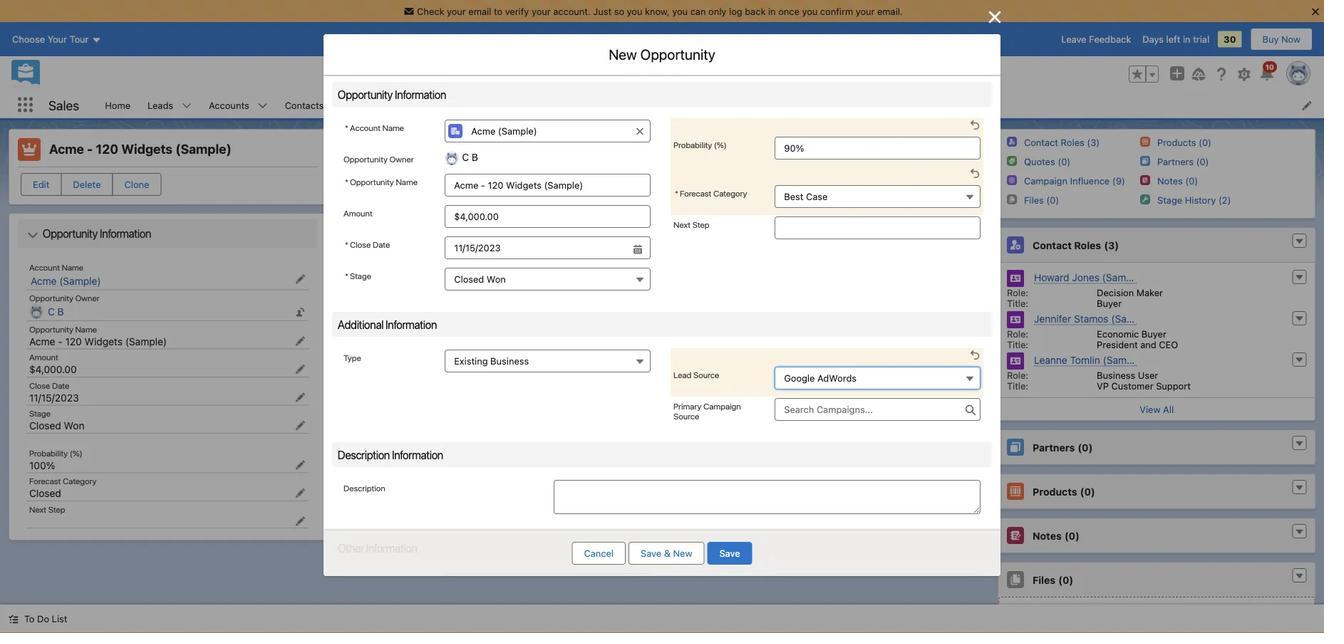 Task type: vqa. For each thing, say whether or not it's contained in the screenshot.
"Save" corresponding to Save
yes



Task type: describe. For each thing, give the bounding box(es) containing it.
log
[[382, 337, 398, 348]]

closed inside * stage closed won
[[454, 274, 484, 285]]

inverse image
[[987, 9, 1004, 26]]

event
[[632, 337, 656, 348]]

existing
[[454, 356, 488, 367]]

contacts
[[285, 100, 324, 111]]

0 horizontal spatial activities
[[631, 438, 670, 449]]

maker
[[1137, 287, 1163, 298]]

(3)
[[1104, 239, 1119, 251]]

1 vertical spatial to
[[672, 438, 681, 449]]

1 vertical spatial b
[[58, 306, 64, 318]]

influence (9)
[[1070, 175, 1125, 186]]

title: for leanne
[[1007, 381, 1029, 391]]

quotes image
[[1007, 156, 1017, 166]]

0 vertical spatial acme - 120 widgets (sample)
[[49, 142, 232, 157]]

1 vertical spatial in
[[1183, 34, 1191, 45]]

jennifer stamos (sample)
[[1034, 313, 1153, 325]]

just
[[593, 6, 612, 16]]

products image
[[1140, 137, 1150, 147]]

Probability (%) text field
[[775, 137, 981, 160]]

(0) for partners (0)
[[1078, 442, 1093, 454]]

contact for contact roles (3)
[[1033, 239, 1072, 251]]

probability inside list item
[[674, 140, 712, 150]]

won for * stage closed won
[[487, 274, 506, 285]]

howard jones (sample) image
[[1007, 270, 1024, 287]]

opportunity up c b in the left of the page
[[29, 293, 73, 303]]

show
[[757, 490, 780, 500]]

0 vertical spatial group
[[1129, 66, 1159, 83]]

economic buyer
[[1097, 329, 1167, 339]]

search...
[[525, 69, 564, 80]]

decision
[[1097, 287, 1134, 298]]

0 horizontal spatial step
[[48, 505, 65, 515]]

stage for stage : closed won
[[376, 176, 403, 186]]

0 horizontal spatial probability (%)
[[29, 448, 83, 458]]

expand
[[889, 387, 921, 398]]

account.
[[553, 6, 591, 16]]

0 horizontal spatial 120
[[65, 336, 82, 348]]

type existing business
[[344, 353, 529, 367]]

additional
[[338, 318, 384, 332]]

Description text field
[[554, 481, 981, 515]]

business inside "type existing business"
[[491, 356, 529, 367]]

Primary Campaign Source text field
[[775, 399, 981, 421]]

0 horizontal spatial view all link
[[944, 381, 980, 404]]

0 vertical spatial next step
[[674, 220, 710, 230]]

0 vertical spatial next
[[674, 220, 691, 230]]

1 horizontal spatial view all link
[[998, 398, 1315, 421]]

• up the expand
[[904, 361, 909, 372]]

leanne tomlin (sample) image
[[1007, 353, 1024, 370]]

1 your from the left
[[447, 6, 466, 16]]

do
[[37, 614, 49, 625]]

new event button
[[575, 331, 668, 354]]

0 horizontal spatial (%)
[[70, 448, 83, 458]]

save for save
[[720, 549, 740, 559]]

expand all button
[[888, 381, 935, 404]]

details
[[421, 303, 452, 317]]

best case list item
[[671, 167, 984, 215]]

notes
[[1033, 530, 1062, 542]]

0 vertical spatial activities
[[863, 361, 902, 372]]

google
[[784, 373, 815, 384]]

edit next step image
[[296, 517, 305, 527]]

Acme (Sample) text field
[[445, 120, 651, 143]]

quotes list item
[[736, 92, 803, 118]]

edit amount image
[[296, 365, 305, 375]]

adwords
[[818, 373, 857, 384]]

reports
[[675, 100, 709, 111]]

edit inside button
[[33, 179, 49, 190]]

partners (0)
[[1033, 442, 1093, 454]]

edit account name image
[[296, 274, 305, 284]]

activity
[[353, 303, 396, 317]]

to do list button
[[0, 605, 76, 634]]

Forecast Category, Best Case button
[[775, 185, 981, 208]]

closed right the :
[[408, 176, 440, 186]]

log a call
[[382, 337, 425, 348]]

user
[[1138, 370, 1158, 381]]

2 vertical spatial close
[[29, 381, 50, 391]]

Lead Source button
[[775, 367, 981, 390]]

lead
[[674, 370, 692, 380]]

* close date
[[345, 240, 390, 250]]

Next Step text field
[[775, 217, 981, 240]]

calendar list item
[[446, 92, 520, 118]]

change closed stage
[[859, 176, 952, 186]]

forecast category
[[29, 477, 97, 487]]

0 vertical spatial widgets
[[121, 142, 173, 157]]

closed inside button
[[895, 176, 925, 186]]

change
[[859, 176, 892, 186]]

0 vertical spatial in
[[769, 6, 776, 16]]

0 horizontal spatial probability
[[29, 448, 68, 458]]

2 vertical spatial won
[[64, 420, 84, 432]]

close inside group
[[350, 240, 371, 250]]

days left in trial
[[1143, 34, 1210, 45]]

accounts
[[209, 100, 249, 111]]

notes image
[[1140, 175, 1150, 185]]

0 horizontal spatial c
[[48, 306, 55, 318]]

1 vertical spatial and
[[642, 490, 658, 500]]

all left types
[[911, 361, 922, 372]]

no for no past activity. past meetings and tasks marked as done show up here.
[[507, 490, 519, 500]]

you've
[[715, 224, 745, 235]]

files (0) link
[[1024, 195, 1059, 206]]

jones
[[1072, 272, 1100, 283]]

past
[[579, 490, 597, 500]]

(%) inside probability (%) list item
[[714, 140, 727, 150]]

leave feedback link
[[1062, 34, 1132, 45]]

role: for jennifer
[[1007, 329, 1029, 339]]

* for * account name
[[345, 123, 349, 133]]

1 vertical spatial edit
[[634, 199, 651, 209]]

0 vertical spatial view
[[945, 387, 966, 398]]

contact for contact roles (3)
[[1024, 137, 1058, 148]]

contacts list item
[[276, 92, 351, 118]]

edit link
[[634, 198, 651, 209]]

all right expand all button on the right of the page
[[968, 387, 979, 398]]

opportunity up * account name
[[338, 88, 393, 101]]

1 vertical spatial next
[[29, 505, 46, 515]]

* account name
[[345, 123, 404, 133]]

accounts link
[[200, 92, 258, 118]]

types
[[925, 361, 949, 372]]

text default image for files (0)
[[1295, 572, 1305, 582]]

0 vertical spatial to
[[494, 6, 503, 16]]

leanne
[[1034, 354, 1067, 366]]

filters: all time • all activities • all types
[[777, 361, 949, 372]]

1 horizontal spatial account
[[350, 123, 381, 133]]

0 vertical spatial buyer
[[1097, 298, 1122, 309]]

acme (sample)
[[31, 275, 101, 287]]

president and ceo
[[1097, 339, 1178, 350]]

stage for stage history (2)
[[1157, 195, 1182, 205]]

verify
[[505, 6, 529, 16]]

new for new task
[[497, 337, 516, 348]]

path options list box
[[376, 135, 980, 158]]

source inside primary campaign source
[[674, 411, 699, 421]]

title: for jennifer
[[1007, 339, 1029, 350]]

1 horizontal spatial a
[[780, 224, 786, 235]]

dashboards
[[588, 100, 640, 111]]

to
[[24, 614, 35, 625]]

date inside group
[[373, 240, 390, 250]]

role: for howard
[[1007, 287, 1029, 298]]

• right time
[[843, 361, 847, 372]]

reports link
[[667, 92, 718, 118]]

* for * opportunity name
[[345, 177, 349, 187]]

edit stage image
[[296, 421, 305, 431]]

save & new button
[[629, 543, 705, 565]]

opportunity image
[[18, 138, 41, 161]]

up
[[783, 490, 794, 500]]

dashboards link
[[579, 92, 648, 118]]

feedback
[[1089, 34, 1132, 45]]

all inside contact roles element
[[1163, 404, 1174, 415]]

no past activity. past meetings and tasks marked as done show up here.
[[507, 490, 818, 500]]

date inside the close date
[[348, 235, 365, 245]]

success
[[725, 198, 766, 210]]

files element
[[998, 562, 1316, 634]]

0 horizontal spatial account
[[29, 262, 60, 272]]

list
[[52, 614, 67, 625]]

quote
[[478, 303, 506, 317]]

edit close date image
[[296, 393, 305, 403]]

text default image for partners (0)
[[1295, 439, 1305, 449]]

opportunities list item
[[351, 92, 446, 118]]

edit probability (%) image
[[296, 461, 305, 471]]

closed down forecast category
[[29, 488, 61, 500]]

opportunity down c b link
[[29, 324, 73, 334]]

opportunity up search... button
[[641, 46, 716, 63]]

information inside opportunity information dropdown button
[[100, 227, 151, 241]]

(0) for products (0)
[[1080, 486, 1095, 498]]

contact roles (3)
[[1033, 239, 1119, 251]]

opportunity information button
[[21, 222, 315, 245]]

work!
[[687, 224, 712, 235]]

1 vertical spatial -
[[58, 336, 63, 348]]

leave
[[1062, 34, 1087, 45]]

1 vertical spatial widgets
[[85, 336, 123, 348]]

all right the expand
[[923, 387, 934, 398]]

opportunity name
[[29, 324, 97, 334]]

tab list containing activity
[[345, 296, 980, 324]]

new task button
[[462, 331, 550, 354]]

probability (%) inside list item
[[674, 140, 727, 150]]

accounts list item
[[200, 92, 276, 118]]

opportunity information inside opportunity information dropdown button
[[43, 227, 151, 241]]

all left time
[[808, 361, 819, 372]]

edit opportunity name image
[[296, 336, 305, 346]]

guidance
[[659, 198, 706, 210]]

filters:
[[777, 361, 806, 372]]

Amount text field
[[445, 205, 651, 228]]

opportunities
[[360, 100, 419, 111]]

0 horizontal spatial opportunity owner
[[29, 293, 100, 303]]

primary campaign source
[[674, 401, 741, 421]]

edit forecast category image
[[296, 489, 305, 499]]

deal.
[[840, 224, 862, 235]]

no for no activities to show.
[[616, 438, 629, 449]]

new task
[[497, 337, 538, 348]]

new right &
[[673, 549, 693, 559]]

0 vertical spatial amount
[[344, 208, 373, 218]]

0 vertical spatial acme
[[49, 142, 84, 157]]

all up adwords
[[850, 361, 861, 372]]

stage for stage
[[29, 409, 51, 419]]

quotes
[[745, 100, 776, 111]]

task
[[519, 337, 538, 348]]

1 vertical spatial owner
[[75, 293, 100, 303]]

tomlin
[[1070, 354, 1100, 366]]

economic
[[1097, 329, 1139, 339]]

a inside log a call button
[[401, 337, 406, 348]]

opportunity up * opportunity name
[[344, 154, 388, 164]]

primary
[[674, 401, 702, 411]]

1 vertical spatial category
[[63, 477, 97, 487]]



Task type: locate. For each thing, give the bounding box(es) containing it.
0 vertical spatial won
[[443, 176, 463, 186]]

opportunity owner up * opportunity name
[[344, 154, 414, 164]]

1 vertical spatial c
[[48, 306, 55, 318]]

* for * c b
[[812, 100, 816, 111]]

widgets up clone button
[[121, 142, 173, 157]]

(%) down reports list item
[[714, 140, 727, 150]]

past
[[521, 490, 540, 500]]

buy
[[1263, 34, 1279, 45]]

0 vertical spatial owner
[[390, 154, 414, 164]]

date down * opportunity name
[[348, 235, 365, 245]]

owner down acme (sample) "link"
[[75, 293, 100, 303]]

b inside list item
[[828, 100, 834, 111]]

c inside list item
[[819, 100, 825, 111]]

acme (sample) link
[[31, 275, 101, 288]]

activities left show.
[[631, 438, 670, 449]]

refresh button
[[844, 381, 879, 404]]

1 vertical spatial activities
[[631, 438, 670, 449]]

0 vertical spatial role:
[[1007, 287, 1029, 298]]

2 vertical spatial acme
[[29, 336, 55, 348]]

new opportunity
[[609, 46, 716, 63]]

0 horizontal spatial to
[[494, 6, 503, 16]]

other
[[338, 542, 364, 555]]

group down days
[[1129, 66, 1159, 83]]

jennifer stamos (sample) image
[[1007, 312, 1024, 329]]

• up primary campaign source text box on the right bottom
[[881, 387, 886, 398]]

0 horizontal spatial date
[[52, 381, 69, 391]]

list containing home
[[96, 92, 1325, 118]]

0 vertical spatial forecast
[[680, 188, 712, 198]]

next
[[674, 220, 691, 230], [29, 505, 46, 515]]

(0) right partners
[[1078, 442, 1093, 454]]

role: down jennifer stamos (sample) icon
[[1007, 370, 1029, 381]]

1 vertical spatial view
[[1140, 404, 1161, 415]]

1 horizontal spatial owner
[[390, 154, 414, 164]]

now
[[1282, 34, 1301, 45]]

probability up 100%
[[29, 448, 68, 458]]

stage
[[376, 176, 403, 186], [927, 176, 952, 186], [1157, 195, 1182, 205], [350, 271, 371, 281], [29, 409, 51, 419]]

your left email at the left top of the page
[[447, 6, 466, 16]]

30
[[1224, 34, 1237, 45]]

probability down reports
[[674, 140, 712, 150]]

closed
[[747, 224, 778, 235]]

google adwords list item
[[671, 349, 984, 397]]

title: up jennifer stamos (sample) icon
[[1007, 298, 1029, 309]]

b up probability (%) list item
[[828, 100, 834, 111]]

stage history (2) link
[[1157, 195, 1231, 206]]

text default image inside files element
[[1295, 572, 1305, 582]]

0 vertical spatial probability
[[674, 140, 712, 150]]

2 save from the left
[[720, 549, 740, 559]]

1 horizontal spatial probability
[[674, 140, 712, 150]]

you right so
[[627, 6, 643, 16]]

source right the lead
[[694, 370, 719, 380]]

1 vertical spatial business
[[1097, 370, 1135, 381]]

quote link
[[478, 296, 506, 324]]

new for new opportunity
[[609, 46, 637, 63]]

new for new event
[[610, 337, 630, 348]]

0 vertical spatial contact
[[1024, 137, 1058, 148]]

new inside button
[[497, 337, 516, 348]]

2 vertical spatial title:
[[1007, 381, 1029, 391]]

- up delete button
[[87, 142, 93, 157]]

None text field
[[445, 174, 651, 197], [445, 237, 651, 260], [445, 174, 651, 197], [445, 237, 651, 260]]

name up acme (sample)
[[62, 262, 84, 272]]

2 title: from the top
[[1007, 339, 1029, 350]]

name down * account name
[[396, 177, 418, 187]]

* inside list item
[[812, 100, 816, 111]]

howard
[[1034, 272, 1069, 283]]

2 role: from the top
[[1007, 329, 1029, 339]]

0 horizontal spatial owner
[[75, 293, 100, 303]]

probability
[[674, 140, 712, 150], [29, 448, 68, 458]]

close down * opportunity name
[[350, 240, 371, 250]]

details link
[[421, 296, 452, 324]]

1 vertical spatial role:
[[1007, 329, 1029, 339]]

acme down opportunity name
[[29, 336, 55, 348]]

(0) for files (0)
[[1058, 574, 1073, 586]]

Stage, Closed Won button
[[445, 268, 651, 291]]

campaign inside campaign influence (9) link
[[1024, 175, 1068, 186]]

c
[[819, 100, 825, 111], [48, 306, 55, 318]]

0 vertical spatial close date
[[348, 225, 368, 245]]

time
[[822, 361, 841, 372]]

acme - 120 widgets (sample) up clone button
[[49, 142, 232, 157]]

description right edit probability (%) icon
[[338, 448, 390, 462]]

description down description information
[[344, 483, 386, 493]]

1 save from the left
[[641, 549, 662, 559]]

you left can
[[672, 6, 688, 16]]

1 vertical spatial probability (%)
[[29, 448, 83, 458]]

type
[[344, 353, 361, 363]]

1 vertical spatial campaign
[[704, 401, 741, 411]]

won for stage : closed won
[[443, 176, 463, 186]]

partners
[[1033, 442, 1075, 454]]

save for save & new
[[641, 549, 662, 559]]

and left the ceo
[[1140, 339, 1157, 350]]

notes (0)
[[1033, 530, 1080, 542]]

reports list item
[[667, 92, 736, 118]]

forecast inside * forecast category best case
[[680, 188, 712, 198]]

group up closed won button
[[344, 237, 651, 260]]

0 horizontal spatial b
[[58, 306, 64, 318]]

2 you from the left
[[672, 6, 688, 16]]

1 vertical spatial forecast
[[29, 477, 61, 487]]

3 you from the left
[[802, 6, 818, 16]]

all down support in the bottom right of the page
[[1163, 404, 1174, 415]]

1 vertical spatial title:
[[1007, 339, 1029, 350]]

save inside 'button'
[[720, 549, 740, 559]]

2 horizontal spatial you
[[802, 6, 818, 16]]

contact roles image
[[1007, 137, 1017, 147]]

1 vertical spatial probability
[[29, 448, 68, 458]]

role: for leanne
[[1007, 370, 1029, 381]]

contact
[[1024, 137, 1058, 148], [1033, 239, 1072, 251]]

1 horizontal spatial save
[[720, 549, 740, 559]]

widgets down opportunity name
[[85, 336, 123, 348]]

1 vertical spatial buyer
[[1142, 329, 1167, 339]]

campaign influence image
[[1007, 175, 1017, 185]]

stage history image
[[1140, 195, 1150, 205]]

group
[[1129, 66, 1159, 83], [344, 237, 651, 260]]

stage : closed won
[[376, 176, 463, 186]]

closed won
[[29, 420, 84, 432]]

list item
[[803, 92, 875, 118]]

1 vertical spatial no
[[507, 490, 519, 500]]

account up acme (sample)
[[29, 262, 60, 272]]

email
[[469, 6, 491, 16]]

business inside contact roles element
[[1097, 370, 1135, 381]]

close up 11/15/2023
[[29, 381, 50, 391]]

0 horizontal spatial won
[[64, 420, 84, 432]]

1 vertical spatial next step
[[29, 505, 65, 515]]

you
[[627, 6, 643, 16], [672, 6, 688, 16], [802, 6, 818, 16]]

category inside * forecast category best case
[[714, 188, 747, 198]]

probability (%) list item
[[671, 118, 984, 167]]

1 horizontal spatial -
[[87, 142, 93, 157]]

view down vp customer support
[[1140, 404, 1161, 415]]

amount up * close date
[[344, 208, 373, 218]]

can
[[691, 6, 706, 16]]

* for * close date
[[345, 240, 349, 250]]

1 vertical spatial opportunity information
[[43, 227, 151, 241]]

closed right the change
[[895, 176, 925, 186]]

stage down * account name
[[376, 176, 403, 186]]

text default image inside opportunity information dropdown button
[[27, 230, 38, 241]]

0 vertical spatial b
[[828, 100, 834, 111]]

(0) for notes (0)
[[1065, 530, 1080, 542]]

c b link
[[48, 306, 64, 319]]

account down opportunities
[[350, 123, 381, 133]]

description information
[[338, 448, 444, 462]]

(0)
[[1078, 442, 1093, 454], [1080, 486, 1095, 498], [1065, 530, 1080, 542], [1058, 574, 1073, 586]]

step down forecast category
[[48, 505, 65, 515]]

contact up howard at the right
[[1033, 239, 1072, 251]]

group containing *
[[344, 237, 651, 260]]

howard jones (sample) link
[[1034, 272, 1144, 284]]

0 vertical spatial c
[[819, 100, 825, 111]]

0 vertical spatial a
[[780, 224, 786, 235]]

c up probability (%) list item
[[819, 100, 825, 111]]

save down as
[[720, 549, 740, 559]]

0 horizontal spatial view
[[945, 387, 966, 398]]

1 vertical spatial amount
[[348, 251, 377, 261]]

list
[[96, 92, 1325, 118]]

1 vertical spatial account
[[29, 262, 60, 272]]

0 vertical spatial 120
[[96, 142, 118, 157]]

title: up "leanne tomlin (sample)" icon
[[1007, 339, 1029, 350]]

and inside contact roles element
[[1140, 339, 1157, 350]]

closed down 11/15/2023
[[29, 420, 61, 432]]

(0) right files
[[1058, 574, 1073, 586]]

text default image inside to do list button
[[9, 615, 19, 625]]

0 horizontal spatial edit
[[33, 179, 49, 190]]

0 horizontal spatial business
[[491, 356, 529, 367]]

best
[[784, 191, 804, 202]]

opportunity up account name
[[43, 227, 98, 241]]

- down opportunity name
[[58, 336, 63, 348]]

confirm
[[820, 6, 853, 16]]

1 horizontal spatial campaign
[[1024, 175, 1068, 186]]

1 horizontal spatial date
[[348, 235, 365, 245]]

:
[[403, 176, 406, 186]]

0 vertical spatial opportunity information
[[338, 88, 446, 101]]

1 horizontal spatial 120
[[96, 142, 118, 157]]

great
[[659, 224, 684, 235]]

in right left
[[1183, 34, 1191, 45]]

buyer up jennifer stamos (sample)
[[1097, 298, 1122, 309]]

once
[[779, 6, 800, 16]]

0 vertical spatial description
[[338, 448, 390, 462]]

change closed stage button
[[832, 170, 980, 192]]

vp customer support
[[1097, 381, 1191, 391]]

partners image
[[1140, 156, 1150, 166]]

1 vertical spatial acme - 120 widgets (sample)
[[29, 336, 167, 348]]

name down acme (sample) "link"
[[75, 324, 97, 334]]

campaign influence (9)
[[1024, 175, 1125, 186]]

0 vertical spatial source
[[694, 370, 719, 380]]

1 vertical spatial (%)
[[70, 448, 83, 458]]

search... button
[[498, 63, 783, 86]]

date up * stage closed won
[[373, 240, 390, 250]]

1 horizontal spatial your
[[532, 6, 551, 16]]

home
[[105, 100, 130, 111]]

description for description
[[344, 483, 386, 493]]

0 horizontal spatial campaign
[[704, 401, 741, 411]]

leave feedback
[[1062, 34, 1132, 45]]

guidance for success
[[659, 198, 766, 210]]

* inside * stage closed won
[[345, 271, 349, 281]]

no
[[616, 438, 629, 449], [507, 490, 519, 500]]

won inside * stage closed won
[[487, 274, 506, 285]]

history (2)
[[1185, 195, 1231, 205]]

contact up quotes (0)
[[1024, 137, 1058, 148]]

stage inside button
[[927, 176, 952, 186]]

2 vertical spatial role:
[[1007, 370, 1029, 381]]

date up 11/15/2023
[[52, 381, 69, 391]]

100%
[[29, 460, 55, 472]]

1 you from the left
[[627, 6, 643, 16]]

in right 'back'
[[769, 6, 776, 16]]

b up opportunity name
[[58, 306, 64, 318]]

stage up the closed won
[[29, 409, 51, 419]]

leads list item
[[139, 92, 200, 118]]

-
[[87, 142, 93, 157], [58, 336, 63, 348]]

1 vertical spatial opportunity owner
[[29, 293, 100, 303]]

opportunity inside opportunity information dropdown button
[[43, 227, 98, 241]]

1 horizontal spatial c
[[819, 100, 825, 111]]

* inside group
[[345, 240, 349, 250]]

save
[[641, 549, 662, 559], [720, 549, 740, 559]]

leads
[[148, 100, 173, 111]]

files (0)
[[1033, 574, 1073, 586]]

text default image
[[859, 101, 869, 111], [27, 230, 38, 241], [1295, 237, 1305, 247], [1295, 528, 1305, 538]]

0 vertical spatial probability (%)
[[674, 140, 727, 150]]

description for description information
[[338, 448, 390, 462]]

marked
[[686, 490, 718, 500]]

0 horizontal spatial and
[[642, 490, 658, 500]]

1 horizontal spatial view
[[1140, 404, 1161, 415]]

role: up "leanne tomlin (sample)" icon
[[1007, 329, 1029, 339]]

support
[[1156, 381, 1191, 391]]

probability (%) down reports list item
[[674, 140, 727, 150]]

3 role: from the top
[[1007, 370, 1029, 381]]

business user
[[1097, 370, 1158, 381]]

text default image
[[1295, 439, 1305, 449], [1295, 483, 1305, 493], [1295, 572, 1305, 582], [9, 615, 19, 625]]

1 horizontal spatial activities
[[863, 361, 902, 372]]

view all link down types
[[944, 381, 980, 404]]

0 horizontal spatial next
[[29, 505, 46, 515]]

• down types
[[937, 387, 942, 398]]

opportunity information
[[338, 88, 446, 101], [43, 227, 151, 241]]

amount up $4,000.00
[[29, 353, 58, 363]]

0 horizontal spatial group
[[344, 237, 651, 260]]

opportunity left the :
[[350, 177, 394, 187]]

information
[[395, 88, 446, 101], [100, 227, 151, 241], [386, 318, 437, 332], [392, 448, 444, 462], [366, 542, 418, 555]]

1 vertical spatial won
[[487, 274, 506, 285]]

* stage closed won
[[345, 271, 506, 285]]

1 vertical spatial 120
[[65, 336, 82, 348]]

* for * forecast category best case
[[675, 188, 679, 198]]

* for * stage closed won
[[345, 271, 349, 281]]

view inside view all link
[[1140, 404, 1161, 415]]

no left 'past'
[[507, 490, 519, 500]]

left
[[1167, 34, 1181, 45]]

all
[[808, 361, 819, 372], [850, 361, 861, 372], [911, 361, 922, 372], [923, 387, 934, 398], [968, 387, 979, 398], [1163, 404, 1174, 415]]

acme - 120 widgets (sample)
[[49, 142, 232, 157], [29, 336, 167, 348]]

view down types
[[945, 387, 966, 398]]

* c b
[[812, 100, 834, 111]]

source up show.
[[674, 411, 699, 421]]

forecast down 100%
[[29, 477, 61, 487]]

save inside button
[[641, 549, 662, 559]]

1 horizontal spatial edit
[[634, 199, 651, 209]]

edit down 'opportunity' image
[[33, 179, 49, 190]]

campaign inside primary campaign source
[[704, 401, 741, 411]]

save & new
[[641, 549, 693, 559]]

3 title: from the top
[[1007, 381, 1029, 391]]

1 horizontal spatial step
[[693, 220, 710, 230]]

new left task
[[497, 337, 516, 348]]

0 horizontal spatial category
[[63, 477, 97, 487]]

opportunities link
[[351, 92, 427, 118]]

view all link down vp customer support
[[998, 398, 1315, 421]]

0 vertical spatial campaign
[[1024, 175, 1068, 186]]

role: up jennifer stamos (sample) icon
[[1007, 287, 1029, 298]]

name down opportunities
[[383, 123, 404, 133]]

show.
[[684, 438, 708, 449]]

contacts link
[[276, 92, 332, 118]]

c up opportunity name
[[48, 306, 55, 318]]

stage inside * stage closed won
[[350, 271, 371, 281]]

1 vertical spatial close date
[[29, 381, 69, 391]]

1 horizontal spatial and
[[1140, 339, 1157, 350]]

list item containing *
[[803, 92, 875, 118]]

edit left guidance at the top of page
[[634, 199, 651, 209]]

1 horizontal spatial next
[[674, 220, 691, 230]]

step down the guidance for success
[[693, 220, 710, 230]]

category up you've
[[714, 188, 747, 198]]

to left show.
[[672, 438, 681, 449]]

(0) inside files element
[[1058, 574, 1073, 586]]

new
[[609, 46, 637, 63], [497, 337, 516, 348], [610, 337, 630, 348], [673, 549, 693, 559]]

campaign influence (9) link
[[1024, 175, 1125, 187]]

1 vertical spatial contact
[[1033, 239, 1072, 251]]

* forecast category best case
[[675, 188, 828, 202]]

won up quote link
[[487, 274, 506, 285]]

close date down * opportunity name
[[348, 225, 368, 245]]

0 horizontal spatial in
[[769, 6, 776, 16]]

next down guidance at the top of page
[[674, 220, 691, 230]]

business down leanne tomlin (sample) link at bottom
[[1097, 370, 1135, 381]]

files image
[[1007, 195, 1017, 205]]

only
[[709, 6, 727, 16]]

1 role: from the top
[[1007, 287, 1029, 298]]

2 vertical spatial amount
[[29, 353, 58, 363]]

forecast up the 'work!' at right
[[680, 188, 712, 198]]

1 horizontal spatial opportunity owner
[[344, 154, 414, 164]]

products (0)
[[1157, 137, 1212, 148]]

acme inside "link"
[[31, 275, 57, 287]]

Type button
[[445, 350, 651, 373]]

your
[[447, 6, 466, 16], [532, 6, 551, 16], [856, 6, 875, 16]]

opportunity information down delete
[[43, 227, 151, 241]]

1 horizontal spatial won
[[443, 176, 463, 186]]

clone
[[124, 179, 149, 190]]

0 horizontal spatial next step
[[29, 505, 65, 515]]

title: for howard
[[1007, 298, 1029, 309]]

0 vertical spatial (%)
[[714, 140, 727, 150]]

products (0)
[[1033, 486, 1095, 498]]

dashboards list item
[[579, 92, 667, 118]]

* inside * forecast category best case
[[675, 188, 679, 198]]

source inside 'lead source google adwords'
[[694, 370, 719, 380]]

stamos
[[1074, 313, 1109, 325]]

3 your from the left
[[856, 6, 875, 16]]

0 horizontal spatial buyer
[[1097, 298, 1122, 309]]

contact roles element
[[998, 227, 1316, 421]]

email.
[[878, 6, 903, 16]]

campaign down the quotes (0) link
[[1024, 175, 1068, 186]]

1 horizontal spatial opportunity information
[[338, 88, 446, 101]]

2 your from the left
[[532, 6, 551, 16]]

tab list
[[345, 296, 980, 324]]

title:
[[1007, 298, 1029, 309], [1007, 339, 1029, 350], [1007, 381, 1029, 391]]

you right once in the right top of the page
[[802, 6, 818, 16]]

new up search... button
[[609, 46, 637, 63]]

save left &
[[641, 549, 662, 559]]

forecasts link
[[520, 92, 579, 118]]

1 horizontal spatial close date
[[348, 225, 368, 245]]

activity link
[[353, 296, 396, 324]]

0 vertical spatial close
[[348, 225, 368, 235]]

text default image for products (0)
[[1295, 483, 1305, 493]]

120 down opportunity name
[[65, 336, 82, 348]]

next down forecast category
[[29, 505, 46, 515]]

1 title: from the top
[[1007, 298, 1029, 309]]

opportunity information up * account name
[[338, 88, 446, 101]]

owner up the :
[[390, 154, 414, 164]]

probability (%) up 100%
[[29, 448, 83, 458]]

done
[[733, 490, 755, 500]]

a
[[780, 224, 786, 235], [401, 337, 406, 348]]

so
[[614, 6, 625, 16]]

activity.
[[543, 490, 576, 500]]

1 horizontal spatial group
[[1129, 66, 1159, 83]]

stage right the change
[[927, 176, 952, 186]]



